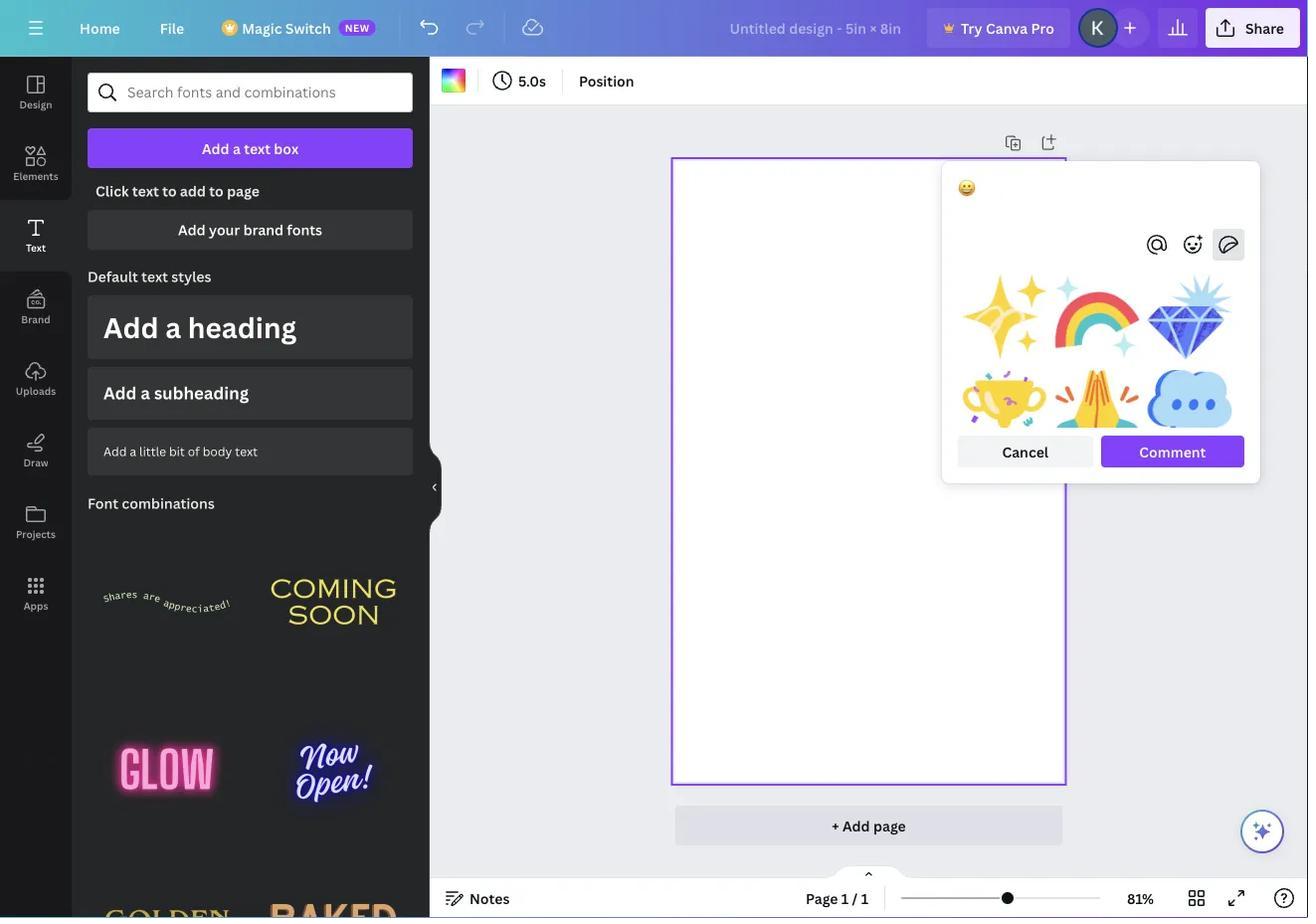 Task type: locate. For each thing, give the bounding box(es) containing it.
text button
[[0, 200, 72, 272]]

add
[[180, 182, 206, 201]]

to left 'add' on the top left of page
[[162, 182, 177, 201]]

2 1 from the left
[[862, 889, 869, 908]]

page
[[227, 182, 260, 201], [874, 817, 906, 836]]

page inside button
[[874, 817, 906, 836]]

to right 'add' on the top left of page
[[209, 182, 224, 201]]

try canva pro button
[[928, 8, 1071, 48]]

cancel
[[1003, 442, 1049, 461]]

expressing gratitude image
[[1055, 273, 1140, 361], [1055, 369, 1140, 455]]

add a heading
[[104, 309, 297, 346]]

1 vertical spatial celebrating ideas and work image
[[962, 369, 1047, 455]]

page
[[806, 889, 839, 908]]

text
[[244, 139, 271, 158], [132, 182, 159, 201], [142, 267, 168, 286], [235, 443, 258, 460]]

0 horizontal spatial 1
[[842, 889, 849, 908]]

5.0s button
[[487, 65, 554, 97]]

1 horizontal spatial celebrating ideas and work image
[[1148, 273, 1233, 361]]

show pages image
[[822, 865, 917, 881]]

Search fonts and combinations search field
[[127, 74, 373, 111]]

side panel tab list
[[0, 57, 72, 630]]

a for heading
[[165, 309, 181, 346]]

0 horizontal spatial celebrating ideas and work image
[[962, 369, 1047, 455]]

expressing gratitude image right cancel
[[1055, 369, 1140, 455]]

styles
[[171, 267, 212, 286]]

apps
[[24, 599, 48, 613]]

your
[[209, 220, 240, 239]]

/
[[853, 889, 858, 908]]

0 vertical spatial page
[[227, 182, 260, 201]]

home
[[80, 18, 120, 37]]

projects button
[[0, 487, 72, 558]]

81%
[[1128, 889, 1155, 908]]

0 vertical spatial expressing gratitude image
[[1055, 273, 1140, 361]]

+ add page
[[832, 817, 906, 836]]

main menu bar
[[0, 0, 1309, 57]]

add down default
[[104, 309, 159, 346]]

a left subheading
[[141, 382, 150, 405]]

add for add a text box
[[202, 139, 230, 158]]

celebrating ideas and work image down promoting ideas and work "image"
[[962, 369, 1047, 455]]

page up show pages image
[[874, 817, 906, 836]]

to
[[162, 182, 177, 201], [209, 182, 224, 201]]

page up add your brand fonts
[[227, 182, 260, 201]]

hide image
[[429, 440, 442, 535]]

comment button
[[1102, 436, 1245, 468]]

a for text
[[233, 139, 241, 158]]

heading
[[188, 309, 297, 346]]

a left box
[[233, 139, 241, 158]]

default text styles
[[88, 267, 212, 286]]

1 vertical spatial page
[[874, 817, 906, 836]]

celebrating ideas and work image
[[1148, 273, 1233, 361], [962, 369, 1047, 455]]

a down styles
[[165, 309, 181, 346]]

brand
[[21, 313, 50, 326]]

1 horizontal spatial 1
[[862, 889, 869, 908]]

position
[[579, 71, 635, 90]]

0 horizontal spatial to
[[162, 182, 177, 201]]

1
[[842, 889, 849, 908], [862, 889, 869, 908]]

default
[[88, 267, 138, 286]]

1 right /
[[862, 889, 869, 908]]

1 left /
[[842, 889, 849, 908]]

try canva pro
[[961, 18, 1055, 37]]

body
[[203, 443, 232, 460]]

magic
[[242, 18, 282, 37]]

a left little
[[130, 443, 136, 460]]

add left subheading
[[104, 382, 137, 405]]

add a subheading
[[104, 382, 249, 405]]

try
[[961, 18, 983, 37]]

1 1 from the left
[[842, 889, 849, 908]]

😀
[[958, 179, 972, 198]]

canva assistant image
[[1251, 820, 1275, 844]]

1 vertical spatial expressing gratitude image
[[1055, 369, 1140, 455]]

1 horizontal spatial page
[[874, 817, 906, 836]]

elements
[[13, 169, 58, 183]]

+
[[832, 817, 840, 836]]

a for subheading
[[141, 382, 150, 405]]

brand
[[243, 220, 284, 239]]

grid
[[962, 273, 1233, 919]]

add left little
[[104, 443, 127, 460]]

design button
[[0, 57, 72, 128]]

add for add your brand fonts
[[178, 220, 206, 239]]

elements button
[[0, 128, 72, 200]]

add a heading button
[[88, 296, 413, 359]]

expressing gratitude image right promoting ideas and work "image"
[[1055, 273, 1140, 361]]

celebrating ideas and work image up critiquing work 'image'
[[1148, 273, 1233, 361]]

0 horizontal spatial page
[[227, 182, 260, 201]]

brand button
[[0, 272, 72, 343]]

add a little bit of body text
[[104, 443, 258, 460]]

add up 'add' on the top left of page
[[202, 139, 230, 158]]

uploads
[[16, 384, 56, 398]]

little
[[139, 443, 166, 460]]

add left your
[[178, 220, 206, 239]]

a
[[233, 139, 241, 158], [165, 309, 181, 346], [141, 382, 150, 405], [130, 443, 136, 460]]

draw
[[23, 456, 48, 469]]

share
[[1246, 18, 1285, 37]]

switch
[[285, 18, 331, 37]]

comment
[[1140, 442, 1207, 461]]

new
[[345, 21, 370, 34]]

text left box
[[244, 139, 271, 158]]

1 horizontal spatial to
[[209, 182, 224, 201]]

add
[[202, 139, 230, 158], [178, 220, 206, 239], [104, 309, 159, 346], [104, 382, 137, 405], [104, 443, 127, 460], [843, 817, 870, 836]]

1 to from the left
[[162, 182, 177, 201]]



Task type: vqa. For each thing, say whether or not it's contained in the screenshot.
the Triangle Up 'Image'
no



Task type: describe. For each thing, give the bounding box(es) containing it.
critiquing work image
[[1148, 369, 1233, 455]]

file
[[160, 18, 184, 37]]

click
[[96, 182, 129, 201]]

1 expressing gratitude image from the top
[[1055, 273, 1140, 361]]

home link
[[64, 8, 136, 48]]

projects
[[16, 527, 56, 541]]

cancel button
[[958, 436, 1094, 468]]

combinations
[[122, 494, 215, 513]]

add for add a little bit of body text
[[104, 443, 127, 460]]

Design title text field
[[714, 8, 920, 48]]

promoting ideas and work image
[[962, 273, 1047, 361]]

add a subheading button
[[88, 367, 413, 420]]

font combinations
[[88, 494, 215, 513]]

2 to from the left
[[209, 182, 224, 201]]

file button
[[144, 8, 200, 48]]

font
[[88, 494, 119, 513]]

pro
[[1032, 18, 1055, 37]]

+ add page button
[[675, 806, 1063, 846]]

add a little bit of body text button
[[88, 428, 413, 476]]

canva
[[986, 18, 1028, 37]]

position button
[[571, 65, 643, 97]]

add a text box
[[202, 139, 299, 158]]

5.0s
[[519, 71, 546, 90]]

apps button
[[0, 558, 72, 630]]

notes button
[[438, 883, 518, 915]]

0 vertical spatial celebrating ideas and work image
[[1148, 273, 1233, 361]]

page 1 / 1
[[806, 889, 869, 908]]

notes
[[470, 889, 510, 908]]

box
[[274, 139, 299, 158]]

click text to add to page
[[96, 182, 260, 201]]

text
[[26, 241, 46, 254]]

design
[[19, 98, 52, 111]]

text right the 'click'
[[132, 182, 159, 201]]

uploads button
[[0, 343, 72, 415]]

of
[[188, 443, 200, 460]]

Comment draft. Add a comment or @mention. text field
[[958, 177, 1245, 221]]

2 expressing gratitude image from the top
[[1055, 369, 1140, 455]]

share button
[[1206, 8, 1301, 48]]

add your brand fonts button
[[88, 210, 413, 250]]

magic switch
[[242, 18, 331, 37]]

text left styles
[[142, 267, 168, 286]]

81% button
[[1109, 883, 1173, 915]]

draw button
[[0, 415, 72, 487]]

add a text box button
[[88, 128, 413, 168]]

a for little
[[130, 443, 136, 460]]

text right body
[[235, 443, 258, 460]]

add for add a heading
[[104, 309, 159, 346]]

#ffffff image
[[442, 69, 466, 93]]

add for add a subheading
[[104, 382, 137, 405]]

bit
[[169, 443, 185, 460]]

subheading
[[154, 382, 249, 405]]

add your brand fonts
[[178, 220, 322, 239]]

fonts
[[287, 220, 322, 239]]

add right +
[[843, 817, 870, 836]]



